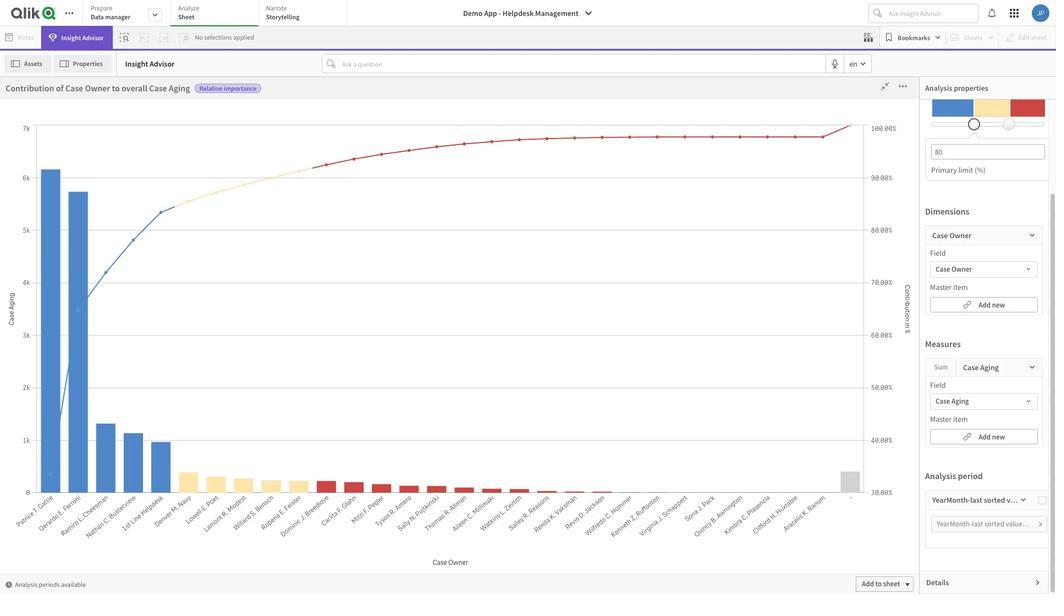 Task type: describe. For each thing, give the bounding box(es) containing it.
case is closed button
[[57, 282, 136, 291]]

0 vertical spatial is
[[505, 169, 512, 180]]

ranking
[[548, 171, 572, 179]]

contribution of case owner to overall case aging for exit full screen image
[[6, 83, 190, 94]]

represents
[[53, 184, 92, 195]]

narrate storytelling
[[266, 4, 300, 21]]

owner inside case owner group menu item
[[79, 326, 100, 335]]

1 horizontal spatial insight
[[125, 59, 148, 69]]

record
[[79, 348, 102, 357]]

case duration time menu item
[[57, 254, 157, 276]]

type inside menu item
[[103, 348, 119, 357]]

employee hire date menu item
[[57, 496, 157, 518]]

closed inside case is closed
[[678, 221, 700, 231]]

new for aging
[[993, 432, 1006, 442]]

high priority cases 72
[[77, 78, 276, 166]]

aging inside grid
[[873, 221, 892, 231]]

1 vertical spatial sheet
[[884, 580, 901, 589]]

fields
[[20, 97, 37, 106]]

Search assets text field
[[57, 78, 166, 98]]

period
[[958, 471, 983, 482]]

press space to open search dialog box for [case owner] column. element
[[805, 210, 824, 234]]

1 vertical spatial insight advisor
[[125, 59, 175, 69]]

case owner menu item
[[57, 298, 157, 320]]

number of new cases menu item
[[57, 562, 157, 584]]

management
[[536, 8, 579, 18]]

employee hire date button
[[57, 502, 145, 512]]

last for yearmonth-last sorted values
[[971, 495, 983, 505]]

overall for exit full screen image
[[122, 83, 147, 94]]

employee for employee status
[[62, 524, 94, 534]]

analysis period
[[926, 471, 983, 482]]

open/closed
[[82, 458, 124, 468]]

contribution for the full screen image on the top left of page
[[189, 169, 238, 180]]

relative for exit full screen image
[[200, 84, 223, 92]]

more image
[[895, 81, 912, 92]]

bookmarks
[[898, 33, 931, 42]]

0 vertical spatial case owner button
[[931, 262, 1038, 277]]

assets button
[[4, 55, 51, 72]]

2 fields button from the left
[[1, 77, 56, 112]]

en button
[[845, 54, 872, 73]]

case inside case is closed
[[678, 212, 693, 222]]

add new for case aging
[[979, 432, 1006, 442]]

primary
[[932, 165, 957, 175]]

case owner group button
[[57, 326, 136, 335]]

true for sona j. pack
[[678, 275, 692, 285]]

narrate
[[266, 4, 287, 12]]

open & resolved cases over time
[[6, 462, 141, 474]]

full screen image
[[365, 167, 383, 178]]

cases open/closed button
[[57, 458, 136, 468]]

high
[[132, 184, 148, 195]]

date button
[[57, 480, 136, 490]]

duration inside open cases vs duration * bubble size represents number of high priority open cases
[[65, 173, 100, 184]]

1 horizontal spatial small image
[[1030, 364, 1036, 371]]

demo app - helpdesk management
[[463, 8, 579, 18]]

insight inside "dropdown button"
[[61, 33, 81, 42]]

1 vertical spatial add to sheet button
[[856, 577, 914, 592]]

case count
[[62, 215, 99, 225]]

advisor inside "dropdown button"
[[82, 33, 104, 42]]

owner inside case owner 'menu item'
[[79, 304, 100, 313]]

periods
[[39, 580, 60, 589]]

robena
[[731, 326, 755, 335]]

2 horizontal spatial small image
[[1038, 518, 1045, 531]]

auto-
[[174, 89, 195, 100]]

demo app - helpdesk management button
[[457, 4, 600, 22]]

assets
[[24, 59, 42, 67]]

142
[[485, 109, 563, 166]]

cases open/closed menu item
[[57, 452, 157, 474]]

cancel
[[879, 90, 901, 100]]

overall for the full screen image on the top left of page
[[305, 169, 331, 180]]

size
[[38, 184, 52, 195]]

Ask Insight Advisor text field
[[887, 4, 979, 22]]

cases inside medium priority cases 142
[[578, 78, 641, 109]]

field for case owner
[[931, 248, 946, 258]]

Ask a question text field
[[340, 55, 826, 72]]

cases open/closed
[[62, 458, 124, 468]]

properties
[[954, 83, 989, 93]]

low priority cases 203
[[775, 78, 969, 166]]

case is closed inside menu item
[[62, 282, 108, 291]]

limit
[[959, 165, 974, 175]]

menu inside application
[[57, 122, 166, 594]]

case aging right sum button
[[964, 363, 999, 373]]

closed inside "menu item"
[[79, 193, 101, 203]]

(date)
[[1028, 520, 1046, 529]]

prepare
[[91, 4, 112, 12]]

open cases by priority type
[[440, 173, 551, 184]]

count
[[79, 215, 99, 225]]

sona
[[731, 275, 747, 285]]

master for case owner
[[931, 282, 952, 292]]

item for case aging
[[954, 414, 968, 424]]

date for case created date
[[106, 237, 121, 247]]

0 vertical spatial add to sheet
[[836, 400, 874, 410]]

cases inside open cases vs duration * bubble size represents number of high priority open cases
[[29, 173, 53, 184]]

totals element
[[676, 234, 728, 248]]

priority
[[150, 184, 176, 195]]

-
[[499, 8, 501, 18]]

18364.641273148
[[829, 236, 892, 245]]

demo
[[463, 8, 483, 18]]

bubble
[[11, 184, 36, 195]]

application containing 72
[[0, 0, 1057, 594]]

insight advisor button
[[41, 26, 113, 49]]

number
[[62, 568, 89, 578]]

high
[[77, 78, 127, 109]]

relative importance for exit full screen image
[[200, 84, 257, 92]]

0 vertical spatial add to sheet button
[[830, 397, 888, 413]]

case timetable menu item
[[57, 364, 157, 386]]

case closed date
[[62, 193, 117, 203]]

case owner inside button
[[936, 265, 973, 274]]

2 vertical spatial small image
[[1035, 580, 1042, 586]]

over
[[100, 462, 119, 474]]

case count button
[[57, 215, 136, 225]]

case inside "menu item"
[[62, 193, 78, 203]]

yearmonth- for yearmonth-last sorted values (date)
[[937, 520, 973, 529]]

timetable for case timetable
[[79, 370, 112, 379]]

of inside the number of new cases menu item
[[90, 568, 96, 578]]

203
[[833, 109, 911, 166]]

case created date button
[[57, 237, 136, 247]]

smart search image
[[120, 33, 129, 42]]

values for yearmonth-last sorted values (date)
[[1006, 520, 1026, 529]]

number
[[93, 184, 122, 195]]

information
[[323, 441, 357, 450]]

1 fields button from the left
[[0, 77, 56, 112]]

link image
[[963, 430, 972, 443]]

employee status menu item
[[57, 518, 157, 540]]

2 master items button from the left
[[1, 113, 56, 147]]

values for values
[[675, 169, 699, 180]]

case count menu item
[[57, 210, 157, 232]]

by for priority
[[489, 173, 498, 184]]

case aging inside menu item
[[62, 171, 97, 181]]

measures
[[926, 338, 961, 349]]

data
[[91, 13, 104, 21]]

case aging by case is closed
[[432, 169, 539, 180]]

analyze sheet
[[178, 4, 199, 21]]

case_date_key menu item
[[57, 408, 157, 430]]

mutual information
[[302, 441, 357, 450]]

medium priority cases 142
[[407, 78, 641, 166]]

case timetable rank
[[62, 392, 129, 401]]

aging inside case aging menu item
[[79, 171, 97, 181]]

sorted for yearmonth-last sorted values
[[984, 495, 1006, 505]]

relative importance for the full screen image on the top left of page
[[300, 171, 357, 179]]

properties button
[[53, 55, 112, 72]]

2 vertical spatial small image
[[6, 581, 12, 588]]

true for robena e. feister
[[678, 326, 692, 335]]

storytelling
[[266, 13, 300, 21]]

employee for employee hire date
[[76, 502, 109, 512]]

importance for the full screen image on the top left of page
[[324, 171, 357, 179]]

case closed date button
[[57, 193, 136, 203]]

timetable for case timetable rank
[[79, 392, 112, 401]]

primary limit (%)
[[932, 165, 986, 175]]

case aging inside grid
[[856, 221, 892, 231]]

auto-analysis
[[174, 89, 226, 100]]

case created date
[[62, 237, 121, 247]]

created
[[79, 237, 104, 247]]

mutual
[[302, 441, 321, 450]]

master item for case owner
[[931, 282, 968, 292]]

j.
[[748, 275, 754, 285]]

contribution of case owner to overall case aging for the full screen image on the top left of page
[[189, 169, 374, 180]]

case timetable rank menu item
[[57, 386, 157, 408]]

1 vertical spatial case aging button
[[931, 394, 1038, 409]]

insight advisor inside insight advisor "dropdown button"
[[61, 33, 104, 42]]

date for case closed date
[[102, 193, 117, 203]]

case owner group
[[62, 326, 122, 335]]

priority for 72
[[131, 78, 208, 109]]

hire
[[110, 502, 123, 512]]



Task type: vqa. For each thing, say whether or not it's contained in the screenshot.
72
yes



Task type: locate. For each thing, give the bounding box(es) containing it.
case owner inside 'menu item'
[[62, 304, 100, 313]]

relative importance
[[200, 84, 257, 92], [300, 171, 357, 179]]

open for open cases vs duration * bubble size represents number of high priority open cases
[[6, 173, 27, 184]]

0 vertical spatial analysis
[[926, 83, 953, 93]]

true
[[678, 275, 692, 285], [678, 326, 692, 335]]

0 vertical spatial master item
[[931, 282, 968, 292]]

2 horizontal spatial is
[[695, 212, 701, 222]]

0 vertical spatial duration
[[65, 173, 100, 184]]

no
[[195, 33, 203, 41]]

0 vertical spatial contribution of case owner to overall case aging
[[6, 83, 190, 94]]

by
[[475, 169, 484, 180], [489, 173, 498, 184]]

1 vertical spatial employee
[[62, 524, 94, 534]]

add to sheet button
[[830, 397, 888, 413], [856, 577, 914, 592]]

case aging button inside menu item
[[57, 171, 136, 181]]

new
[[98, 568, 112, 578]]

selections tool image
[[865, 33, 874, 42]]

0 horizontal spatial case owner button
[[57, 304, 136, 313]]

2 timetable from the top
[[79, 392, 112, 401]]

importance down applied at the left
[[224, 84, 257, 92]]

add new right link image
[[979, 300, 1006, 310]]

date menu item
[[57, 474, 157, 496]]

1 horizontal spatial insight advisor
[[125, 59, 175, 69]]

none number field inside application
[[932, 144, 1046, 160]]

cases inside low priority cases 203
[[906, 78, 969, 109]]

case timetable
[[62, 370, 112, 379]]

employee left status
[[62, 524, 94, 534]]

date inside "menu item"
[[102, 193, 117, 203]]

1 vertical spatial case is closed
[[62, 282, 108, 291]]

field for case aging
[[931, 380, 946, 390]]

case closed date menu item
[[57, 188, 157, 210]]

timetable down case timetable button
[[79, 392, 112, 401]]

case owner group menu item
[[57, 320, 157, 342]]

new right link icon
[[993, 432, 1006, 442]]

menu
[[57, 122, 166, 594]]

1 timetable from the top
[[79, 370, 112, 379]]

1 new from the top
[[993, 300, 1006, 310]]

properties
[[73, 59, 103, 67]]

0 horizontal spatial sheet
[[857, 400, 874, 410]]

grid
[[675, 210, 897, 439]]

values
[[1007, 495, 1029, 505], [1006, 520, 1026, 529]]

values
[[675, 169, 699, 180], [709, 171, 727, 179]]

1 horizontal spatial case is closed
[[678, 212, 701, 231]]

insight advisor down data
[[61, 33, 104, 42]]

relative importance left the full screen image on the top left of page
[[300, 171, 357, 179]]

2 true from the top
[[678, 326, 692, 335]]

0 vertical spatial sheet
[[857, 400, 874, 410]]

open cases vs duration * bubble size represents number of high priority open cases
[[6, 173, 218, 195]]

is left press space to open search dialog box for [case is closed] column. element
[[695, 212, 701, 222]]

case aging down sum button
[[936, 397, 969, 406]]

0 vertical spatial relative importance
[[200, 84, 257, 92]]

owner inside grid
[[748, 221, 769, 231]]

arrow down image
[[1024, 263, 1034, 276]]

sona j. pack
[[731, 275, 770, 285]]

employee status
[[62, 524, 116, 534]]

values for yearmonth-last sorted values
[[1007, 495, 1029, 505]]

case is closed up totals element
[[678, 212, 701, 231]]

is down case duration time
[[79, 282, 84, 291]]

master items button
[[0, 113, 56, 147], [1, 113, 56, 147]]

0 horizontal spatial insight
[[61, 33, 81, 42]]

(%)
[[975, 165, 986, 175]]

e.
[[756, 326, 762, 335]]

to
[[112, 83, 120, 94], [296, 169, 304, 180], [850, 400, 856, 410], [876, 580, 882, 589]]

priority for 142
[[497, 78, 574, 109]]

1 master items button from the left
[[0, 113, 56, 147]]

case owner button inside 'menu item'
[[57, 304, 136, 313]]

more image
[[383, 167, 400, 178]]

1 vertical spatial small image
[[1038, 518, 1045, 531]]

add new button for aging
[[931, 429, 1039, 445]]

values for values (table)
[[709, 171, 727, 179]]

case owner inside grid
[[731, 221, 769, 231]]

employee up employee status
[[76, 502, 109, 512]]

tab list inside application
[[83, 0, 351, 28]]

insight advisor down smart search image
[[125, 59, 175, 69]]

master item up link image
[[931, 282, 968, 292]]

1 horizontal spatial importance
[[324, 171, 357, 179]]

contribution up fields on the left top of the page
[[6, 83, 54, 94]]

item
[[954, 282, 968, 292], [954, 414, 968, 424]]

number of new cases
[[62, 568, 132, 578]]

0 vertical spatial sorted
[[984, 495, 1006, 505]]

0 vertical spatial yearmonth-
[[933, 495, 971, 505]]

case owner up link image
[[936, 265, 973, 274]]

duration down created at top left
[[79, 259, 107, 269]]

importance
[[224, 84, 257, 92], [324, 171, 357, 179]]

1 field from the top
[[931, 248, 946, 258]]

importance for exit full screen image
[[224, 84, 257, 92]]

field down sum button
[[931, 380, 946, 390]]

values left (table)
[[709, 171, 727, 179]]

priority inside the high priority cases 72
[[131, 78, 208, 109]]

priority for 203
[[824, 78, 901, 109]]

add new right link icon
[[979, 432, 1006, 442]]

1 horizontal spatial sheet
[[884, 580, 901, 589]]

app
[[484, 8, 497, 18]]

advisor
[[82, 33, 104, 42], [150, 59, 175, 69]]

item up link icon
[[954, 414, 968, 424]]

tab list
[[83, 0, 351, 28]]

date inside 'menu item'
[[106, 237, 121, 247]]

case record type menu item
[[57, 342, 157, 364]]

is down 142
[[505, 169, 512, 180]]

robena e. feister
[[731, 326, 785, 335]]

priority inside low priority cases 203
[[824, 78, 901, 109]]

selections
[[204, 33, 232, 41]]

time down case created date 'menu item'
[[109, 259, 125, 269]]

case aging up 'represents'
[[62, 171, 97, 181]]

owner inside case owner button
[[952, 265, 973, 274]]

1 vertical spatial last
[[973, 520, 984, 529]]

relative for the full screen image on the top left of page
[[300, 171, 323, 179]]

1 vertical spatial field
[[931, 380, 946, 390]]

small image for last
[[1021, 497, 1028, 504]]

0 horizontal spatial relative
[[200, 84, 223, 92]]

case is closed menu item
[[57, 276, 157, 298]]

case record type button
[[57, 348, 136, 357]]

0 vertical spatial employee
[[76, 502, 109, 512]]

add new button
[[931, 297, 1039, 313], [931, 429, 1039, 445]]

0 vertical spatial timetable
[[79, 370, 112, 379]]

closed
[[513, 169, 539, 180], [79, 193, 101, 203], [678, 221, 700, 231], [86, 282, 108, 291]]

master item for case aging
[[931, 414, 968, 424]]

case timetable button
[[57, 370, 136, 379]]

insight advisor
[[61, 33, 104, 42], [125, 59, 175, 69]]

case is closed
[[678, 212, 701, 231], [62, 282, 108, 291]]

values (table)
[[709, 171, 747, 179]]

0 vertical spatial type
[[532, 173, 551, 184]]

0 vertical spatial importance
[[224, 84, 257, 92]]

timetable
[[79, 370, 112, 379], [79, 392, 112, 401]]

0 vertical spatial time
[[109, 259, 125, 269]]

2 add new from the top
[[979, 432, 1006, 442]]

cases
[[213, 78, 276, 109], [578, 78, 641, 109], [906, 78, 969, 109], [29, 173, 53, 184], [463, 173, 487, 184], [62, 458, 81, 468], [75, 462, 98, 474], [114, 568, 132, 578]]

1 vertical spatial add to sheet
[[862, 580, 901, 589]]

1 vertical spatial small image
[[1021, 497, 1028, 504]]

0 horizontal spatial overall
[[122, 83, 147, 94]]

analysis for analysis period
[[926, 471, 957, 482]]

2 field from the top
[[931, 380, 946, 390]]

1 master item from the top
[[931, 282, 968, 292]]

type down 142
[[532, 173, 551, 184]]

yearmonth- down the yearmonth-last sorted values
[[937, 520, 973, 529]]

1 vertical spatial contribution of case owner to overall case aging
[[189, 169, 374, 180]]

1 vertical spatial yearmonth-
[[937, 520, 973, 529]]

1 vertical spatial master item
[[931, 414, 968, 424]]

case aging button up link icon
[[931, 394, 1038, 409]]

last down the yearmonth-last sorted values
[[973, 520, 984, 529]]

0 horizontal spatial relative importance
[[200, 84, 257, 92]]

0 horizontal spatial small image
[[6, 581, 12, 588]]

yearmonth- down analysis period
[[933, 495, 971, 505]]

2 new from the top
[[993, 432, 1006, 442]]

link image
[[963, 298, 972, 311]]

1 vertical spatial insight
[[125, 59, 148, 69]]

1 vertical spatial type
[[103, 348, 119, 357]]

duration inside menu item
[[79, 259, 107, 269]]

pack
[[755, 275, 770, 285]]

0 vertical spatial true
[[678, 275, 692, 285]]

values up "(date)"
[[1007, 495, 1029, 505]]

2 add new button from the top
[[931, 429, 1039, 445]]

closed inside menu item
[[86, 282, 108, 291]]

casenumber button
[[57, 436, 136, 446]]

last
[[971, 495, 983, 505], [973, 520, 984, 529]]

analysis left period
[[926, 471, 957, 482]]

1 true from the top
[[678, 275, 692, 285]]

1 vertical spatial master
[[931, 282, 952, 292]]

1 vertical spatial is
[[695, 212, 701, 222]]

fields button
[[0, 77, 56, 112], [1, 77, 56, 112]]

small image
[[1030, 364, 1036, 371], [1038, 518, 1045, 531], [6, 581, 12, 588]]

time right over on the left of page
[[121, 462, 141, 474]]

0 horizontal spatial advisor
[[82, 33, 104, 42]]

case_date_key
[[62, 414, 112, 423]]

2 master item from the top
[[931, 414, 968, 424]]

insight down smart search image
[[125, 59, 148, 69]]

master
[[11, 133, 30, 141], [931, 282, 952, 292], [931, 414, 952, 424]]

0 horizontal spatial insight advisor
[[61, 33, 104, 42]]

insight up the properties button
[[61, 33, 81, 42]]

1 add new button from the top
[[931, 297, 1039, 313]]

new right link image
[[993, 300, 1006, 310]]

2 vertical spatial analysis
[[15, 580, 38, 589]]

1 horizontal spatial type
[[532, 173, 551, 184]]

open for open & resolved cases over time
[[6, 462, 27, 474]]

last down period
[[971, 495, 983, 505]]

tab list containing prepare
[[83, 0, 351, 28]]

item for case owner
[[954, 282, 968, 292]]

master item up link icon
[[931, 414, 968, 424]]

case owner button up link image
[[931, 262, 1038, 277]]

bookmarks button
[[883, 29, 944, 46]]

exit full screen image
[[877, 81, 895, 92]]

analysis properties
[[926, 83, 989, 93]]

1 vertical spatial true
[[678, 326, 692, 335]]

add new
[[979, 300, 1006, 310], [979, 432, 1006, 442]]

james peterson image
[[1032, 4, 1050, 22]]

yearmonth- for yearmonth-last sorted values
[[933, 495, 971, 505]]

employee status button
[[57, 524, 136, 534]]

1 vertical spatial importance
[[324, 171, 357, 179]]

relative importance right auto-
[[200, 84, 257, 92]]

0 vertical spatial case aging button
[[57, 171, 136, 181]]

cases inside cases open/closed menu item
[[62, 458, 81, 468]]

case created date menu item
[[57, 232, 157, 254]]

0 horizontal spatial is
[[79, 282, 84, 291]]

0 vertical spatial master
[[11, 133, 30, 141]]

(table)
[[728, 171, 747, 179]]

case owner button up case owner group button
[[57, 304, 136, 313]]

type
[[532, 173, 551, 184], [103, 348, 119, 357]]

1 vertical spatial relative
[[300, 171, 323, 179]]

resolved
[[37, 462, 73, 474]]

2 vertical spatial is
[[79, 282, 84, 291]]

0 vertical spatial insight advisor
[[61, 33, 104, 42]]

1 vertical spatial analysis
[[926, 471, 957, 482]]

relative
[[200, 84, 223, 92], [300, 171, 323, 179]]

0 vertical spatial small image
[[1030, 364, 1036, 371]]

analysis for analysis properties
[[926, 83, 953, 93]]

case duration time button
[[57, 259, 136, 269]]

0 vertical spatial new
[[993, 300, 1006, 310]]

1 vertical spatial timetable
[[79, 392, 112, 401]]

0 vertical spatial last
[[971, 495, 983, 505]]

None number field
[[932, 144, 1046, 160]]

1 horizontal spatial relative importance
[[300, 171, 357, 179]]

analysis left properties
[[926, 83, 953, 93]]

values left values (table)
[[675, 169, 699, 180]]

employee inside menu item
[[62, 524, 94, 534]]

duration up case closed date
[[65, 173, 100, 184]]

case aging button
[[57, 171, 136, 181], [931, 394, 1038, 409]]

open inside open cases vs duration * bubble size represents number of high priority open cases
[[6, 173, 27, 184]]

contribution up cases
[[189, 169, 238, 180]]

of inside open cases vs duration * bubble size represents number of high priority open cases
[[123, 184, 130, 195]]

open
[[178, 184, 196, 195]]

cases inside the number of new cases menu item
[[114, 568, 132, 578]]

0 horizontal spatial case is closed
[[62, 282, 108, 291]]

0 vertical spatial item
[[954, 282, 968, 292]]

item up link image
[[954, 282, 968, 292]]

application
[[0, 0, 1057, 594]]

1 vertical spatial values
[[1006, 520, 1026, 529]]

sorted for yearmonth-last sorted values (date)
[[985, 520, 1005, 529]]

1 horizontal spatial overall
[[305, 169, 331, 180]]

1 vertical spatial overall
[[305, 169, 331, 180]]

case timetable rank button
[[57, 392, 136, 401]]

medium
[[407, 78, 492, 109]]

1 vertical spatial item
[[954, 414, 968, 424]]

low
[[775, 78, 820, 109]]

by for case
[[475, 169, 484, 180]]

master for case aging
[[931, 414, 952, 424]]

0 horizontal spatial by
[[475, 169, 484, 180]]

0 vertical spatial advisor
[[82, 33, 104, 42]]

analysis for analysis periods available
[[15, 580, 38, 589]]

1 vertical spatial relative importance
[[300, 171, 357, 179]]

prepare data manager
[[91, 4, 130, 21]]

advisor up auto-
[[150, 59, 175, 69]]

importance left the full screen image on the top left of page
[[324, 171, 357, 179]]

2 item from the top
[[954, 414, 968, 424]]

add new for case owner
[[979, 300, 1006, 310]]

dimensions
[[926, 206, 970, 217]]

yearmonth-last sorted values
[[933, 495, 1029, 505]]

0 horizontal spatial importance
[[224, 84, 257, 92]]

case owner up case owner group
[[62, 304, 100, 313]]

small image
[[1030, 232, 1036, 239], [1021, 497, 1028, 504], [1035, 580, 1042, 586]]

analysis periods available
[[15, 580, 86, 589]]

0 vertical spatial case is closed
[[678, 212, 701, 231]]

0 vertical spatial contribution
[[6, 83, 54, 94]]

field down dimensions
[[931, 248, 946, 258]]

grid containing case is closed
[[675, 210, 897, 439]]

0 vertical spatial add new button
[[931, 297, 1039, 313]]

case owner up totals not applicable for this column element
[[731, 221, 769, 231]]

add new button for owner
[[931, 297, 1039, 313]]

add to sheet
[[836, 400, 874, 410], [862, 580, 901, 589]]

1 vertical spatial add new button
[[931, 429, 1039, 445]]

case aging button up number
[[57, 171, 136, 181]]

1 vertical spatial sorted
[[985, 520, 1005, 529]]

date for employee hire date
[[125, 502, 140, 512]]

72
[[151, 109, 203, 166]]

timetable up case timetable rank
[[79, 370, 112, 379]]

1 add new from the top
[[979, 300, 1006, 310]]

open for open cases by priority type
[[440, 173, 461, 184]]

0 horizontal spatial case aging button
[[57, 171, 136, 181]]

cases inside the high priority cases 72
[[213, 78, 276, 109]]

&
[[29, 462, 35, 474]]

employee hire date
[[76, 502, 140, 512]]

last for yearmonth-last sorted values (date)
[[973, 520, 984, 529]]

priority inside medium priority cases 142
[[497, 78, 574, 109]]

1 vertical spatial time
[[121, 462, 141, 474]]

vs
[[54, 173, 63, 184]]

*
[[6, 184, 9, 195]]

0 vertical spatial relative
[[200, 84, 223, 92]]

0 vertical spatial insight
[[61, 33, 81, 42]]

1 vertical spatial contribution
[[189, 169, 238, 180]]

case is closed down case duration time
[[62, 282, 108, 291]]

1 horizontal spatial values
[[709, 171, 727, 179]]

rank
[[113, 392, 129, 401]]

items
[[31, 133, 46, 141]]

cancel button
[[870, 86, 911, 103]]

time inside case duration time menu item
[[109, 259, 125, 269]]

advisor down data
[[82, 33, 104, 42]]

is inside menu item
[[79, 282, 84, 291]]

1 horizontal spatial relative
[[300, 171, 323, 179]]

1 horizontal spatial by
[[489, 173, 498, 184]]

casenumber menu item
[[57, 430, 157, 452]]

case_date_key button
[[57, 414, 136, 423]]

1 horizontal spatial is
[[505, 169, 512, 180]]

master items
[[11, 133, 46, 141]]

en
[[850, 59, 858, 69]]

1 horizontal spatial contribution
[[189, 169, 238, 180]]

employee inside menu item
[[76, 502, 109, 512]]

1 horizontal spatial case owner button
[[931, 262, 1038, 277]]

feister
[[764, 326, 785, 335]]

case is closed inside grid
[[678, 212, 701, 231]]

contribution for exit full screen image
[[6, 83, 54, 94]]

small image for owner
[[1030, 232, 1036, 239]]

arrow down image
[[1024, 395, 1034, 408]]

press space to open search dialog box for [case is closed] column. element
[[709, 210, 728, 234]]

1 horizontal spatial advisor
[[150, 59, 175, 69]]

case aging up 18364.641273148
[[856, 221, 892, 231]]

sum button
[[926, 359, 957, 376]]

values left "(date)"
[[1006, 520, 1026, 529]]

case aging menu item
[[57, 166, 157, 188]]

case aging inside button
[[936, 397, 969, 406]]

1 vertical spatial case owner button
[[57, 304, 136, 313]]

new for owner
[[993, 300, 1006, 310]]

sorted up yearmonth-last sorted values (date)
[[984, 495, 1006, 505]]

analysis left periods in the left bottom of the page
[[15, 580, 38, 589]]

0 vertical spatial small image
[[1030, 232, 1036, 239]]

2 vertical spatial master
[[931, 414, 952, 424]]

1 item from the top
[[954, 282, 968, 292]]

sorted down the yearmonth-last sorted values
[[985, 520, 1005, 529]]

totals not applicable for this column element
[[728, 234, 824, 248]]

case owner down dimensions
[[933, 231, 972, 241]]

cases
[[198, 184, 218, 195]]

1 vertical spatial advisor
[[150, 59, 175, 69]]

type right the record
[[103, 348, 119, 357]]

menu containing case aging
[[57, 122, 166, 594]]



